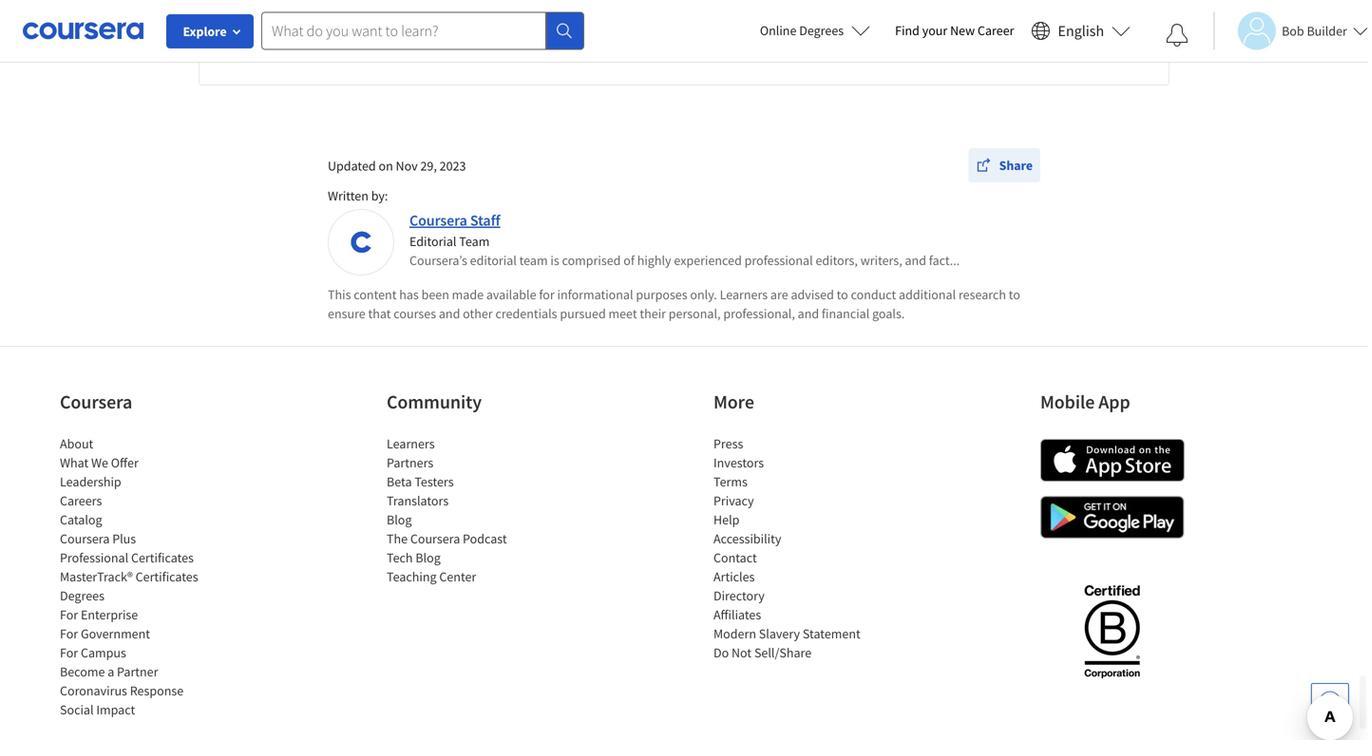 Task type: describe. For each thing, give the bounding box(es) containing it.
careers link
[[60, 492, 102, 509]]

purposes
[[636, 286, 688, 303]]

partner
[[117, 663, 158, 680]]

available
[[486, 286, 537, 303]]

editors,
[[816, 252, 858, 269]]

in inside 9 jobs you can get with a bachelor's degree in public health 7 min read · december 1, 2023
[[851, 18, 863, 37]]

press investors terms privacy help accessibility contact articles directory affiliates modern slavery statement do not sell/share
[[714, 435, 861, 661]]

are
[[771, 286, 788, 303]]

your
[[923, 22, 948, 39]]

financial
[[822, 305, 870, 322]]

team
[[459, 233, 490, 250]]

press
[[714, 435, 743, 452]]

help link
[[714, 511, 740, 528]]

degrees inside about what we offer leadership careers catalog coursera plus professional certificates mastertrack® certificates degrees for enterprise for government for campus become a partner coronavirus response social impact
[[60, 587, 104, 604]]

articles link
[[714, 568, 755, 585]]

how to work in public health: resources to help you get started link
[[540, 0, 813, 37]]

do?
[[439, 0, 463, 14]]

the
[[387, 530, 408, 547]]

public inside what does a public health nurse do? a career guide
[[311, 0, 351, 14]]

9 jobs you can get with a bachelor's degree in public health 7 min read · december 1, 2023
[[851, 0, 1130, 61]]

experienced
[[674, 252, 742, 269]]

campus
[[81, 644, 126, 661]]

coronavirus
[[60, 682, 127, 699]]

0 horizontal spatial and
[[439, 305, 460, 322]]

translators
[[387, 492, 449, 509]]

careers
[[60, 492, 102, 509]]

terms link
[[714, 473, 748, 490]]

get inside how to work in public health: resources to help you get started november 29, 2023
[[599, 18, 621, 37]]

online degrees
[[760, 22, 844, 39]]

has
[[399, 286, 419, 303]]

what we offer link
[[60, 454, 139, 471]]

podcast
[[463, 530, 507, 547]]

learners inside this content has been made available for informational purposes only. learners are advised to conduct additional research to ensure that courses and other credentials pursued meet their personal, professional, and financial goals.
[[720, 286, 768, 303]]

1 min from the left
[[254, 44, 276, 61]]

what inside about what we offer leadership careers catalog coursera plus professional certificates mastertrack® certificates degrees for enterprise for government for campus become a partner coronavirus response social impact
[[60, 454, 89, 471]]

bob
[[1282, 22, 1305, 39]]

read inside 9 jobs you can get with a bachelor's degree in public health 7 min read · december 1, 2023
[[900, 44, 925, 61]]

learners partners beta testers translators blog the coursera podcast tech blog teaching center
[[387, 435, 507, 585]]

affiliates link
[[714, 606, 761, 623]]

7
[[866, 44, 873, 61]]

become
[[60, 663, 105, 680]]

their
[[640, 305, 666, 322]]

mobile
[[1041, 390, 1095, 414]]

guide
[[275, 18, 312, 37]]

explore button
[[166, 14, 254, 48]]

that
[[368, 305, 391, 322]]

of
[[624, 252, 635, 269]]

find your new career link
[[886, 19, 1024, 43]]

translators link
[[387, 492, 449, 509]]

updated
[[328, 157, 376, 174]]

do not sell/share link
[[714, 644, 812, 661]]

updated on nov 29, 2023
[[328, 157, 466, 174]]

resources
[[732, 0, 796, 14]]

jobs
[[861, 0, 892, 14]]

get it on google play image
[[1041, 496, 1185, 539]]

9
[[851, 0, 858, 14]]

plus
[[112, 530, 136, 547]]

what does a public health nurse do? a career guide
[[230, 0, 475, 37]]

response
[[130, 682, 184, 699]]

health:
[[683, 0, 729, 14]]

become a partner link
[[60, 663, 158, 680]]

· inside 9 jobs you can get with a bachelor's degree in public health 7 min read · december 1, 2023
[[927, 44, 931, 61]]

investors
[[714, 454, 764, 471]]

2023 down the nurse
[[392, 44, 419, 61]]

coursera inside the learners partners beta testers translators blog the coursera podcast tech blog teaching center
[[410, 530, 460, 547]]

6 min read · november 29, 2023
[[245, 44, 419, 61]]

what inside what does a public health nurse do? a career guide
[[230, 0, 263, 14]]

partners
[[387, 454, 434, 471]]

english
[[1058, 21, 1105, 40]]

1 for from the top
[[60, 606, 78, 623]]

list for community
[[387, 434, 548, 586]]

accessibility
[[714, 530, 782, 547]]

on
[[379, 157, 393, 174]]

catalog
[[60, 511, 102, 528]]

3 for from the top
[[60, 644, 78, 661]]

health inside 9 jobs you can get with a bachelor's degree in public health 7 min read · december 1, 2023
[[909, 18, 951, 37]]

builder
[[1307, 22, 1348, 39]]

new
[[950, 22, 975, 39]]

public inside 9 jobs you can get with a bachelor's degree in public health 7 min read · december 1, 2023
[[866, 18, 906, 37]]

download on the app store image
[[1041, 439, 1185, 482]]

the coursera podcast link
[[387, 530, 507, 547]]

directory
[[714, 587, 765, 604]]

highly
[[637, 252, 671, 269]]

mobile app
[[1041, 390, 1131, 414]]

work
[[589, 0, 622, 14]]

not
[[732, 644, 752, 661]]

december
[[933, 44, 990, 61]]

is
[[551, 252, 559, 269]]

editorial
[[470, 252, 517, 269]]

enterprise
[[81, 606, 138, 623]]

online degrees button
[[745, 10, 886, 51]]

november inside how to work in public health: resources to help you get started november 29, 2023
[[540, 44, 599, 61]]

this content has been made available for informational purposes only. learners are advised to conduct additional research to ensure that courses and other credentials pursued meet their personal, professional, and financial goals.
[[328, 286, 1021, 322]]

by:
[[371, 187, 388, 204]]

privacy
[[714, 492, 754, 509]]

blog link
[[387, 511, 412, 528]]

get inside 9 jobs you can get with a bachelor's degree in public health 7 min read · december 1, 2023
[[949, 0, 971, 14]]

to right research
[[1009, 286, 1021, 303]]

coursera up about link
[[60, 390, 132, 414]]

coursera staff image
[[331, 212, 392, 273]]

started
[[624, 18, 671, 37]]

goals.
[[872, 305, 905, 322]]

coursera plus link
[[60, 530, 136, 547]]

in inside how to work in public health: resources to help you get started november 29, 2023
[[625, 0, 637, 14]]

0 horizontal spatial 29,
[[373, 44, 390, 61]]

you inside 9 jobs you can get with a bachelor's degree in public health 7 min read · december 1, 2023
[[895, 0, 918, 14]]

logo of certified b corporation image
[[1073, 574, 1151, 688]]

list for more
[[714, 434, 875, 662]]

learners inside the learners partners beta testers translators blog the coursera podcast tech blog teaching center
[[387, 435, 435, 452]]

for
[[539, 286, 555, 303]]



Task type: vqa. For each thing, say whether or not it's contained in the screenshot.
the advised
yes



Task type: locate. For each thing, give the bounding box(es) containing it.
help inside press investors terms privacy help accessibility contact articles directory affiliates modern slavery statement do not sell/share
[[714, 511, 740, 528]]

1 horizontal spatial read
[[900, 44, 925, 61]]

writers,
[[861, 252, 903, 269]]

for enterprise link
[[60, 606, 138, 623]]

1 horizontal spatial help
[[714, 511, 740, 528]]

2023 inside how to work in public health: resources to help you get started november 29, 2023
[[620, 44, 647, 61]]

teaching
[[387, 568, 437, 585]]

read down find
[[900, 44, 925, 61]]

certificates
[[131, 549, 194, 566], [136, 568, 198, 585]]

2 min from the left
[[875, 44, 897, 61]]

public inside how to work in public health: resources to help you get started november 29, 2023
[[640, 0, 680, 14]]

and left fact...
[[905, 252, 927, 269]]

1 · from the left
[[306, 44, 310, 61]]

certificates up mastertrack® certificates link
[[131, 549, 194, 566]]

1 horizontal spatial what
[[230, 0, 263, 14]]

coursera up tech blog link
[[410, 530, 460, 547]]

coursera up editorial
[[410, 211, 467, 230]]

2 · from the left
[[927, 44, 931, 61]]

articles
[[714, 568, 755, 585]]

0 horizontal spatial list
[[60, 434, 221, 719]]

this
[[328, 286, 351, 303]]

degrees
[[799, 22, 844, 39], [60, 587, 104, 604]]

1 horizontal spatial a
[[300, 0, 308, 14]]

learners up partners
[[387, 435, 435, 452]]

0 horizontal spatial career
[[230, 18, 272, 37]]

written
[[328, 187, 369, 204]]

0 horizontal spatial help
[[540, 18, 570, 37]]

1 horizontal spatial in
[[851, 18, 863, 37]]

about what we offer leadership careers catalog coursera plus professional certificates mastertrack® certificates degrees for enterprise for government for campus become a partner coronavirus response social impact
[[60, 435, 198, 718]]

social
[[60, 701, 94, 718]]

· down the 'guide'
[[306, 44, 310, 61]]

conduct
[[851, 286, 896, 303]]

help center image
[[1319, 691, 1342, 714]]

1 horizontal spatial min
[[875, 44, 897, 61]]

testers
[[415, 473, 454, 490]]

meet
[[609, 305, 637, 322]]

degrees link
[[60, 587, 104, 604]]

mastertrack® certificates link
[[60, 568, 198, 585]]

3 list from the left
[[714, 434, 875, 662]]

and inside coursera staff editorial team coursera's editorial team is comprised of highly experienced professional editors, writers, and fact...
[[905, 252, 927, 269]]

a
[[300, 0, 308, 14], [1005, 0, 1012, 14], [108, 663, 114, 680]]

health down the can
[[909, 18, 951, 37]]

bachelor's
[[1015, 0, 1082, 14]]

and down been
[[439, 305, 460, 322]]

1 horizontal spatial and
[[798, 305, 819, 322]]

in down 9
[[851, 18, 863, 37]]

impact
[[96, 701, 135, 718]]

blog up the
[[387, 511, 412, 528]]

1 horizontal spatial 29,
[[420, 157, 437, 174]]

november down what does a public health nurse do? a career guide
[[312, 44, 370, 61]]

in right work
[[625, 0, 637, 14]]

None search field
[[261, 12, 584, 50]]

editorial
[[410, 233, 457, 250]]

help down how
[[540, 18, 570, 37]]

teaching center link
[[387, 568, 476, 585]]

1 vertical spatial for
[[60, 625, 78, 642]]

career inside what does a public health nurse do? a career guide
[[230, 18, 272, 37]]

you inside how to work in public health: resources to help you get started november 29, 2023
[[573, 18, 596, 37]]

help down privacy link
[[714, 511, 740, 528]]

public up the 'guide'
[[311, 0, 351, 14]]

for government link
[[60, 625, 150, 642]]

public down jobs
[[866, 18, 906, 37]]

1 horizontal spatial ·
[[927, 44, 931, 61]]

1 vertical spatial degrees
[[60, 587, 104, 604]]

health inside what does a public health nurse do? a career guide
[[354, 0, 396, 14]]

you up find
[[895, 0, 918, 14]]

to up online degrees
[[799, 0, 813, 14]]

1 vertical spatial in
[[851, 18, 863, 37]]

show notifications image
[[1166, 24, 1189, 47]]

to up financial
[[837, 286, 848, 303]]

coursera inside coursera staff editorial team coursera's editorial team is comprised of highly experienced professional editors, writers, and fact...
[[410, 211, 467, 230]]

social impact link
[[60, 701, 135, 718]]

29, down what does a public health nurse do? a career guide
[[373, 44, 390, 61]]

29, inside how to work in public health: resources to help you get started november 29, 2023
[[601, 44, 618, 61]]

1 horizontal spatial career
[[978, 22, 1015, 39]]

0 horizontal spatial read
[[279, 44, 304, 61]]

1 list from the left
[[60, 434, 221, 719]]

modern slavery statement link
[[714, 625, 861, 642]]

learners up professional,
[[720, 286, 768, 303]]

1 horizontal spatial degrees
[[799, 22, 844, 39]]

2 for from the top
[[60, 625, 78, 642]]

2 horizontal spatial 29,
[[601, 44, 618, 61]]

fact...
[[929, 252, 960, 269]]

2 horizontal spatial public
[[866, 18, 906, 37]]

0 horizontal spatial in
[[625, 0, 637, 14]]

0 horizontal spatial a
[[108, 663, 114, 680]]

directory link
[[714, 587, 765, 604]]

research
[[959, 286, 1006, 303]]

min right 6
[[254, 44, 276, 61]]

degrees down mastertrack®
[[60, 587, 104, 604]]

online
[[760, 22, 797, 39]]

0 horizontal spatial november
[[312, 44, 370, 61]]

0 horizontal spatial learners
[[387, 435, 435, 452]]

1 horizontal spatial you
[[895, 0, 918, 14]]

list containing about
[[60, 434, 221, 719]]

0 horizontal spatial get
[[599, 18, 621, 37]]

a inside what does a public health nurse do? a career guide
[[300, 0, 308, 14]]

catalog link
[[60, 511, 102, 528]]

public up started
[[640, 0, 680, 14]]

professional
[[60, 549, 128, 566]]

nov
[[396, 157, 418, 174]]

privacy link
[[714, 492, 754, 509]]

a
[[466, 0, 475, 14]]

professional,
[[724, 305, 795, 322]]

1 vertical spatial get
[[599, 18, 621, 37]]

2 november from the left
[[540, 44, 599, 61]]

you down work
[[573, 18, 596, 37]]

0 vertical spatial health
[[354, 0, 396, 14]]

1 vertical spatial blog
[[416, 549, 441, 566]]

0 horizontal spatial public
[[311, 0, 351, 14]]

been
[[422, 286, 449, 303]]

for campus link
[[60, 644, 126, 661]]

staff
[[470, 211, 500, 230]]

what left does on the left
[[230, 0, 263, 14]]

29, down work
[[601, 44, 618, 61]]

leadership link
[[60, 473, 121, 490]]

a inside about what we offer leadership careers catalog coursera plus professional certificates mastertrack® certificates degrees for enterprise for government for campus become a partner coronavirus response social impact
[[108, 663, 114, 680]]

certificates down the professional certificates link
[[136, 568, 198, 585]]

1 vertical spatial what
[[60, 454, 89, 471]]

additional
[[899, 286, 956, 303]]

career up the 1,
[[978, 22, 1015, 39]]

slavery
[[759, 625, 800, 642]]

0 vertical spatial learners
[[720, 286, 768, 303]]

0 horizontal spatial blog
[[387, 511, 412, 528]]

0 horizontal spatial you
[[573, 18, 596, 37]]

credentials
[[496, 305, 557, 322]]

nurse
[[399, 0, 436, 14]]

contact
[[714, 549, 757, 566]]

1 vertical spatial health
[[909, 18, 951, 37]]

advised
[[791, 286, 834, 303]]

0 vertical spatial in
[[625, 0, 637, 14]]

to right how
[[572, 0, 586, 14]]

2 horizontal spatial a
[[1005, 0, 1012, 14]]

1 horizontal spatial health
[[909, 18, 951, 37]]

informational
[[557, 286, 633, 303]]

2 read from the left
[[900, 44, 925, 61]]

only.
[[690, 286, 717, 303]]

november down how
[[540, 44, 599, 61]]

tech blog link
[[387, 549, 441, 566]]

list containing press
[[714, 434, 875, 662]]

what
[[230, 0, 263, 14], [60, 454, 89, 471]]

0 horizontal spatial ·
[[306, 44, 310, 61]]

blog up teaching center link
[[416, 549, 441, 566]]

coursera down catalog
[[60, 530, 110, 547]]

1 vertical spatial learners
[[387, 435, 435, 452]]

29, right nov
[[420, 157, 437, 174]]

degrees inside dropdown button
[[799, 22, 844, 39]]

1 vertical spatial help
[[714, 511, 740, 528]]

1 november from the left
[[312, 44, 370, 61]]

list for coursera
[[60, 434, 221, 719]]

help inside how to work in public health: resources to help you get started november 29, 2023
[[540, 18, 570, 37]]

0 vertical spatial degrees
[[799, 22, 844, 39]]

0 vertical spatial help
[[540, 18, 570, 37]]

made
[[452, 286, 484, 303]]

about link
[[60, 435, 93, 452]]

read down the 'guide'
[[279, 44, 304, 61]]

list containing learners
[[387, 434, 548, 586]]

2 list from the left
[[387, 434, 548, 586]]

1,
[[993, 44, 1003, 61]]

1 horizontal spatial blog
[[416, 549, 441, 566]]

public
[[311, 0, 351, 14], [640, 0, 680, 14], [866, 18, 906, 37]]

0 vertical spatial blog
[[387, 511, 412, 528]]

for up become
[[60, 644, 78, 661]]

leadership
[[60, 473, 121, 490]]

1 horizontal spatial get
[[949, 0, 971, 14]]

1 read from the left
[[279, 44, 304, 61]]

career up 6
[[230, 18, 272, 37]]

2 horizontal spatial list
[[714, 434, 875, 662]]

· down the your
[[927, 44, 931, 61]]

0 horizontal spatial min
[[254, 44, 276, 61]]

2023 down started
[[620, 44, 647, 61]]

2023 right nov
[[440, 157, 466, 174]]

1 horizontal spatial public
[[640, 0, 680, 14]]

1 vertical spatial certificates
[[136, 568, 198, 585]]

2 horizontal spatial and
[[905, 252, 927, 269]]

2023
[[392, 44, 419, 61], [620, 44, 647, 61], [1005, 44, 1032, 61], [440, 157, 466, 174]]

for up for campus link
[[60, 625, 78, 642]]

and down 'advised'
[[798, 305, 819, 322]]

9 jobs you can get with a bachelor's degree in public health link
[[851, 0, 1130, 37]]

how to work in public health: resources to help you get started november 29, 2023
[[540, 0, 813, 61]]

a inside 9 jobs you can get with a bachelor's degree in public health 7 min read · december 1, 2023
[[1005, 0, 1012, 14]]

0 horizontal spatial degrees
[[60, 587, 104, 604]]

coursera image
[[23, 15, 144, 46]]

other
[[463, 305, 493, 322]]

0 vertical spatial get
[[949, 0, 971, 14]]

·
[[306, 44, 310, 61], [927, 44, 931, 61]]

0 vertical spatial for
[[60, 606, 78, 623]]

get
[[949, 0, 971, 14], [599, 18, 621, 37]]

health left the nurse
[[354, 0, 396, 14]]

affiliates
[[714, 606, 761, 623]]

explore
[[183, 23, 227, 40]]

coursera staff link
[[410, 211, 500, 230]]

0 vertical spatial you
[[895, 0, 918, 14]]

2023 right the 1,
[[1005, 44, 1032, 61]]

2 vertical spatial for
[[60, 644, 78, 661]]

terms
[[714, 473, 748, 490]]

0 horizontal spatial health
[[354, 0, 396, 14]]

share button
[[969, 148, 1041, 182], [969, 148, 1041, 182]]

1 horizontal spatial list
[[387, 434, 548, 586]]

min right 7 on the top right of the page
[[875, 44, 897, 61]]

ensure
[[328, 305, 366, 322]]

1 horizontal spatial november
[[540, 44, 599, 61]]

what down about
[[60, 454, 89, 471]]

can
[[921, 0, 946, 14]]

min inside 9 jobs you can get with a bachelor's degree in public health 7 min read · december 1, 2023
[[875, 44, 897, 61]]

a down campus
[[108, 663, 114, 680]]

coursera inside about what we offer leadership careers catalog coursera plus professional certificates mastertrack® certificates degrees for enterprise for government for campus become a partner coronavirus response social impact
[[60, 530, 110, 547]]

What do you want to learn? text field
[[261, 12, 546, 50]]

a right does on the left
[[300, 0, 308, 14]]

coursera staff editorial team coursera's editorial team is comprised of highly experienced professional editors, writers, and fact...
[[410, 211, 960, 269]]

a right with
[[1005, 0, 1012, 14]]

coursera
[[410, 211, 467, 230], [60, 390, 132, 414], [60, 530, 110, 547], [410, 530, 460, 547]]

for down degrees link
[[60, 606, 78, 623]]

1 horizontal spatial learners
[[720, 286, 768, 303]]

does
[[266, 0, 297, 14]]

beta
[[387, 473, 412, 490]]

health
[[354, 0, 396, 14], [909, 18, 951, 37]]

0 vertical spatial what
[[230, 0, 263, 14]]

list
[[60, 434, 221, 719], [387, 434, 548, 586], [714, 434, 875, 662]]

0 horizontal spatial what
[[60, 454, 89, 471]]

with
[[974, 0, 1002, 14]]

0 vertical spatial certificates
[[131, 549, 194, 566]]

1 vertical spatial you
[[573, 18, 596, 37]]

bob builder button
[[1214, 12, 1369, 50]]

get down work
[[599, 18, 621, 37]]

degrees right online
[[799, 22, 844, 39]]

courses
[[394, 305, 436, 322]]

contact link
[[714, 549, 757, 566]]

get up new
[[949, 0, 971, 14]]

min
[[254, 44, 276, 61], [875, 44, 897, 61]]

2023 inside 9 jobs you can get with a bachelor's degree in public health 7 min read · december 1, 2023
[[1005, 44, 1032, 61]]

tech
[[387, 549, 413, 566]]



